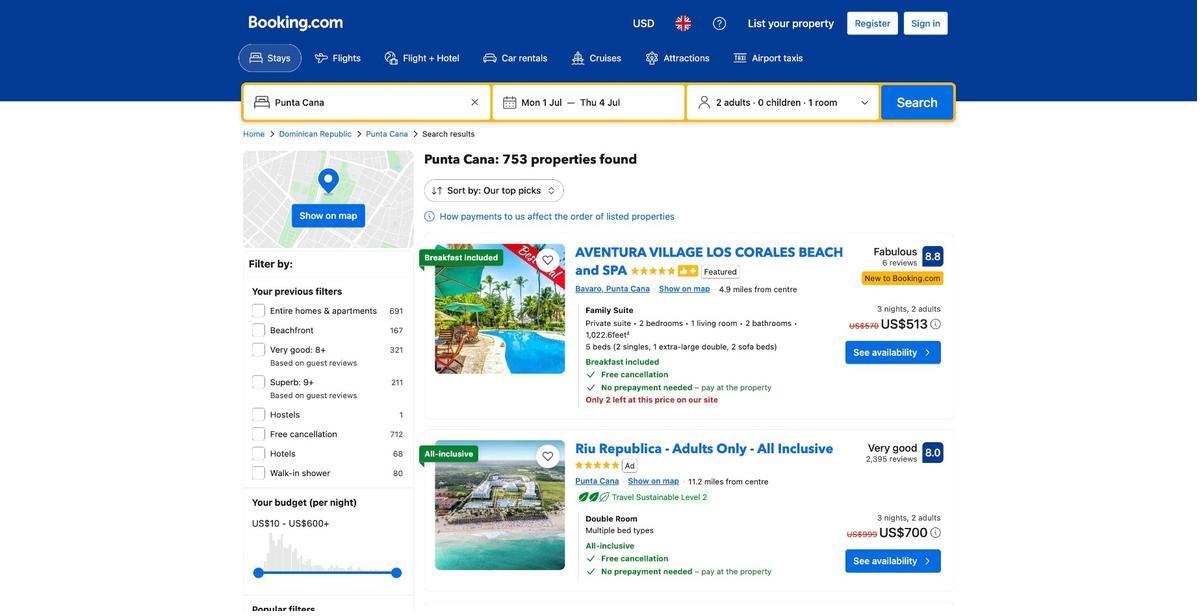 Task type: describe. For each thing, give the bounding box(es) containing it.
booking.com image
[[249, 16, 343, 31]]

riu republica - adults only - all inclusive image
[[435, 441, 565, 571]]

very good element
[[867, 441, 918, 456]]

aventura village los corales beach and spa image
[[435, 244, 565, 374]]



Task type: vqa. For each thing, say whether or not it's contained in the screenshot.
the tampa
no



Task type: locate. For each thing, give the bounding box(es) containing it.
this property is part of our preferred plus programme. it is committed to providing outstanding service and excellent value. it will pay us a higher commission if you make a booking. image
[[678, 266, 699, 277], [678, 266, 699, 277]]

fabulous element
[[862, 244, 918, 260]]

search results updated. punta cana: 753 properties found. element
[[424, 151, 955, 169]]

scored 8.8 element
[[923, 246, 944, 267]]

scored 8.0 element
[[923, 443, 944, 464]]

Where are you going? field
[[270, 91, 467, 114]]

group
[[259, 563, 397, 584]]



